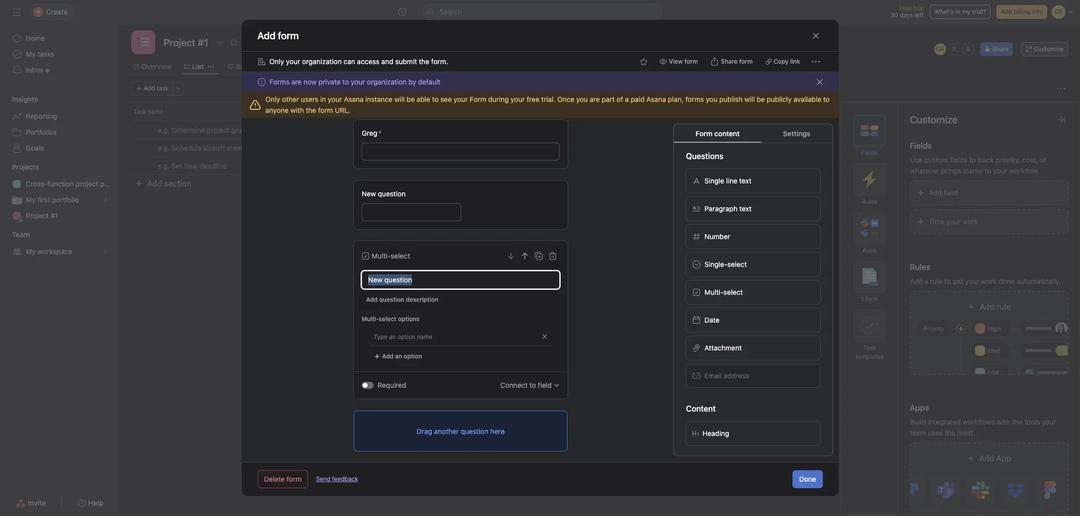 Task type: describe. For each thing, give the bounding box(es) containing it.
what's
[[935, 8, 954, 15]]

to up clarity
[[970, 156, 976, 164]]

add a rule to get your work done automatically.
[[910, 277, 1061, 286]]

build
[[910, 418, 926, 427]]

priority,
[[996, 156, 1021, 164]]

gr button
[[935, 43, 947, 55]]

with inside build integrated workflows with the tools your team uses the most.
[[997, 418, 1011, 427]]

with inside only other users in your asana instance will be able to see your form during your free trial.  once you are part of a paid asana plan, forms you publish will be publicly available to anyone with the form url.
[[291, 106, 304, 114]]

remove option image
[[542, 334, 548, 340]]

select left the options
[[379, 316, 396, 323]]

1 vertical spatial multi-
[[705, 288, 724, 297]]

task for task name
[[133, 108, 146, 115]]

part
[[602, 95, 615, 104]]

switch inside add form dialog
[[362, 382, 374, 389]]

1 will from the left
[[395, 95, 405, 104]]

fields
[[951, 156, 968, 164]]

projects button
[[0, 162, 39, 172]]

list image
[[137, 36, 149, 48]]

gr
[[936, 45, 945, 53]]

priority
[[924, 326, 944, 333]]

share form button
[[707, 55, 758, 69]]

cross-
[[26, 180, 47, 188]]

delete form
[[264, 475, 302, 484]]

the down integrated on the bottom
[[945, 429, 956, 438]]

1 horizontal spatial form
[[696, 129, 713, 138]]

portfolios
[[26, 128, 57, 136]]

days
[[900, 11, 913, 19]]

my workspace link
[[6, 244, 113, 260]]

view
[[669, 58, 683, 65]]

options
[[398, 316, 419, 323]]

free trial 30 days left
[[891, 4, 924, 19]]

add app
[[980, 454, 1012, 463]]

move this field down image
[[507, 252, 515, 260]]

2 vertical spatial question
[[461, 427, 488, 436]]

board
[[236, 62, 255, 71]]

clarity
[[964, 167, 983, 175]]

greg
[[362, 129, 377, 137]]

Question name text field
[[362, 271, 560, 289]]

workflow link
[[365, 61, 403, 72]]

customize button
[[1022, 42, 1069, 56]]

single-select
[[705, 260, 747, 269]]

portfolios link
[[6, 124, 113, 140]]

form for delete form
[[287, 475, 302, 484]]

to left get at bottom
[[945, 277, 951, 286]]

plan,
[[668, 95, 684, 104]]

another
[[434, 427, 459, 436]]

url.
[[335, 106, 350, 114]]

settings
[[783, 129, 811, 138]]

to down 'close' image
[[824, 95, 830, 104]]

my tasks link
[[6, 46, 113, 62]]

question for new
[[378, 190, 406, 198]]

2 will from the left
[[745, 95, 755, 104]]

of
[[617, 95, 624, 104]]

Type an option name field
[[370, 329, 538, 345]]

0 horizontal spatial multi-select
[[372, 252, 410, 260]]

what's in my trial?
[[935, 8, 987, 15]]

dashboard
[[423, 62, 459, 71]]

0 vertical spatial organization
[[302, 57, 342, 66]]

project #1
[[26, 212, 58, 220]]

0 horizontal spatial fields
[[862, 149, 878, 157]]

time
[[929, 218, 945, 226]]

description
[[406, 296, 438, 304]]

invite button
[[9, 495, 52, 513]]

info
[[1033, 8, 1043, 15]]

add rule
[[980, 303, 1011, 312]]

2 be from the left
[[757, 95, 765, 104]]

team button
[[0, 230, 30, 240]]

trial
[[914, 4, 924, 12]]

heading
[[703, 430, 729, 438]]

select down number
[[728, 260, 747, 269]]

first
[[37, 196, 50, 204]]

2 text from the top
[[740, 205, 752, 213]]

email address
[[705, 372, 749, 380]]

form for view form
[[685, 58, 698, 65]]

get
[[953, 277, 964, 286]]

free
[[527, 95, 540, 104]]

a inside only other users in your asana instance will be able to see your form during your free trial.  once you are part of a paid asana plan, forms you publish will be publicly available to anyone with the form url.
[[625, 95, 629, 104]]

add billing info
[[1002, 8, 1043, 15]]

field inside add field button
[[944, 189, 958, 197]]

your up url.
[[328, 95, 342, 104]]

copy
[[774, 58, 789, 65]]

work inside time your work button
[[963, 218, 979, 226]]

add for add task
[[144, 85, 155, 92]]

function
[[47, 180, 74, 188]]

time your work
[[929, 218, 979, 226]]

goals
[[26, 144, 44, 152]]

high
[[988, 326, 1001, 333]]

due date
[[502, 108, 527, 115]]

my first portfolio
[[26, 196, 79, 204]]

view form
[[669, 58, 698, 65]]

forms
[[686, 95, 704, 104]]

your right get at bottom
[[966, 277, 980, 286]]

reporting link
[[6, 109, 113, 124]]

my tasks
[[26, 50, 54, 58]]

search button
[[423, 4, 662, 20]]

add for add field
[[929, 189, 942, 197]]

form inside only other users in your asana instance will be able to see your form during your free trial.  once you are part of a paid asana plan, forms you publish will be publicly available to anyone with the form url.
[[318, 106, 333, 114]]

0 horizontal spatial apps
[[863, 247, 877, 254]]

#1
[[51, 212, 58, 220]]

new question
[[362, 190, 406, 198]]

single line text
[[705, 177, 752, 185]]

home
[[26, 34, 45, 42]]

close details image
[[1058, 116, 1066, 124]]

share for share
[[993, 45, 1009, 53]]

default
[[418, 78, 441, 86]]

share for share form
[[721, 58, 738, 65]]

add field button
[[910, 181, 1069, 206]]

your up forms
[[286, 57, 300, 66]]

delete form button
[[258, 471, 308, 489]]

attachment
[[705, 344, 742, 352]]

email
[[705, 372, 722, 380]]

the left form.
[[419, 57, 430, 66]]

the left tools
[[1013, 418, 1023, 427]]

in inside only other users in your asana instance will be able to see your form during your free trial.  once you are part of a paid asana plan, forms you publish will be publicly available to anyone with the form url.
[[320, 95, 326, 104]]

add form dialog
[[242, 0, 839, 497]]

to inside dropdown button
[[530, 381, 536, 390]]

1 text from the top
[[739, 177, 752, 185]]

2 vertical spatial multi-
[[362, 316, 379, 323]]

trial?
[[973, 8, 987, 15]]

home link
[[6, 30, 113, 46]]

other
[[282, 95, 299, 104]]

1 horizontal spatial fields
[[910, 141, 932, 150]]

my for my workspace
[[26, 247, 36, 256]]

paragraph text
[[705, 205, 752, 213]]

add form
[[258, 30, 299, 41]]

cost,
[[1023, 156, 1039, 164]]

to right private
[[343, 78, 349, 86]]

1 be from the left
[[407, 95, 415, 104]]

send feedback link
[[316, 475, 358, 484]]

to down track
[[985, 167, 992, 175]]

more actions image
[[812, 58, 820, 66]]

0 vertical spatial multi-
[[372, 252, 391, 260]]

build integrated workflows with the tools your team uses the most.
[[910, 418, 1057, 438]]

only for only other users in your asana instance will be able to see your form during your free trial.  once you are part of a paid asana plan, forms you publish will be publicly available to anyone with the form url.
[[266, 95, 280, 104]]

link
[[791, 58, 801, 65]]

projects element
[[0, 158, 119, 226]]

1 horizontal spatial work
[[982, 277, 997, 286]]

date
[[515, 108, 527, 115]]

project
[[26, 212, 49, 220]]



Task type: locate. For each thing, give the bounding box(es) containing it.
task up templates at the bottom right of page
[[864, 344, 877, 352]]

task inside the task templates
[[864, 344, 877, 352]]

copy link
[[774, 58, 801, 65]]

add task
[[144, 85, 169, 92]]

2 asana from the left
[[647, 95, 666, 104]]

add inside button
[[147, 179, 162, 188]]

share form
[[721, 58, 753, 65]]

form left copy
[[740, 58, 753, 65]]

you right forms
[[706, 95, 718, 104]]

work right time
[[963, 218, 979, 226]]

copy link button
[[762, 55, 805, 69]]

here
[[490, 427, 505, 436]]

and
[[382, 57, 394, 66]]

multi- down 'add question description' button
[[362, 316, 379, 323]]

apps up build on the right bottom of page
[[910, 404, 930, 413]]

1 horizontal spatial will
[[745, 95, 755, 104]]

close image
[[816, 78, 824, 86]]

question up multi-select options
[[379, 296, 404, 304]]

1 horizontal spatial rules
[[910, 263, 931, 272]]

my for my tasks
[[26, 50, 36, 58]]

only up anyone
[[266, 95, 280, 104]]

add field
[[929, 189, 958, 197]]

text right line
[[739, 177, 752, 185]]

multi-select down single-select
[[705, 288, 743, 297]]

text right the paragraph
[[740, 205, 752, 213]]

a right 'of'
[[625, 95, 629, 104]]

inbox
[[26, 66, 43, 74]]

will
[[395, 95, 405, 104], [745, 95, 755, 104]]

will right publish
[[745, 95, 755, 104]]

0 horizontal spatial in
[[320, 95, 326, 104]]

connect to field button
[[500, 380, 560, 391]]

0 vertical spatial a
[[625, 95, 629, 104]]

0 vertical spatial form
[[470, 95, 487, 104]]

my left tasks
[[26, 50, 36, 58]]

form up questions
[[696, 129, 713, 138]]

connect
[[500, 381, 528, 390]]

cross-function project plan
[[26, 180, 114, 188]]

done
[[999, 277, 1015, 286]]

your inside button
[[947, 218, 961, 226]]

the down users
[[306, 106, 316, 114]]

1 my from the top
[[26, 50, 36, 58]]

field right connect
[[538, 381, 552, 390]]

the inside only other users in your asana instance will be able to see your form during your free trial.  once you are part of a paid asana plan, forms you publish will be publicly available to anyone with the form url.
[[306, 106, 316, 114]]

your down "priority,"
[[994, 167, 1008, 175]]

view form button
[[655, 55, 703, 69]]

be
[[407, 95, 415, 104], [757, 95, 765, 104]]

my left first
[[26, 196, 36, 204]]

my down team
[[26, 247, 36, 256]]

are left part
[[590, 95, 600, 104]]

multi-select options
[[362, 316, 419, 323]]

0 vertical spatial task
[[133, 108, 146, 115]]

share down add billing info button
[[993, 45, 1009, 53]]

search list box
[[423, 4, 662, 20]]

1 vertical spatial only
[[266, 95, 280, 104]]

0 horizontal spatial share
[[721, 58, 738, 65]]

your right tools
[[1043, 418, 1057, 427]]

only for only your organization can access and submit the form.
[[270, 57, 284, 66]]

are inside only other users in your asana instance will be able to see your form during your free trial.  once you are part of a paid asana plan, forms you publish will be publicly available to anyone with the form url.
[[590, 95, 600, 104]]

select up add question description
[[391, 252, 410, 260]]

2 you from the left
[[706, 95, 718, 104]]

form content
[[696, 129, 740, 138]]

remove field image
[[549, 252, 557, 260]]

1 horizontal spatial field
[[944, 189, 958, 197]]

multi- up the date
[[705, 288, 724, 297]]

inbox link
[[6, 62, 113, 78]]

address
[[724, 372, 749, 380]]

0 vertical spatial add to starred image
[[230, 38, 238, 46]]

paragraph
[[705, 205, 738, 213]]

task for task templates
[[864, 344, 877, 352]]

be left 'publicly'
[[757, 95, 765, 104]]

with right workflows
[[997, 418, 1011, 427]]

required
[[378, 381, 406, 390]]

only your organization can access and submit the form.
[[270, 57, 448, 66]]

add task button
[[131, 82, 173, 96]]

0 vertical spatial in
[[956, 8, 961, 15]]

row
[[119, 103, 1081, 121], [131, 120, 1069, 121], [119, 121, 1081, 139], [119, 139, 1081, 157], [119, 157, 1081, 175]]

add section button
[[131, 175, 195, 193]]

field inside connect to field dropdown button
[[538, 381, 552, 390]]

task
[[157, 85, 169, 92]]

2 vertical spatial my
[[26, 247, 36, 256]]

once
[[558, 95, 575, 104]]

0 horizontal spatial add to starred image
[[230, 38, 238, 46]]

a left the rule
[[925, 277, 929, 286]]

option
[[404, 353, 422, 360]]

question for add
[[379, 296, 404, 304]]

add left "task"
[[144, 85, 155, 92]]

1 horizontal spatial asana
[[647, 95, 666, 104]]

workflow.
[[1010, 167, 1040, 175]]

1 horizontal spatial you
[[706, 95, 718, 104]]

fields up use
[[910, 141, 932, 150]]

add for add billing info
[[1002, 8, 1013, 15]]

select down single-select
[[724, 288, 743, 297]]

None text field
[[161, 33, 211, 51]]

close this dialog image
[[812, 32, 820, 40]]

1 horizontal spatial apps
[[910, 404, 930, 413]]

move this field up image
[[521, 252, 529, 260]]

0 horizontal spatial asana
[[344, 95, 364, 104]]

1 horizontal spatial multi-select
[[705, 288, 743, 297]]

new
[[362, 190, 376, 198]]

1 vertical spatial text
[[740, 205, 752, 213]]

add to starred image up board 'link'
[[230, 38, 238, 46]]

0 horizontal spatial with
[[291, 106, 304, 114]]

form inside "button"
[[685, 58, 698, 65]]

1 vertical spatial work
[[982, 277, 997, 286]]

tasks
[[37, 50, 54, 58]]

or
[[1040, 156, 1047, 164]]

add up multi-select options
[[366, 296, 378, 304]]

form left url.
[[318, 106, 333, 114]]

1 asana from the left
[[344, 95, 364, 104]]

in right users
[[320, 95, 326, 104]]

add an option button
[[370, 350, 427, 364]]

0 horizontal spatial will
[[395, 95, 405, 104]]

your
[[286, 57, 300, 66], [351, 78, 365, 86], [328, 95, 342, 104], [454, 95, 468, 104], [511, 95, 525, 104], [994, 167, 1008, 175], [947, 218, 961, 226], [966, 277, 980, 286], [1043, 418, 1057, 427]]

1 vertical spatial apps
[[910, 404, 930, 413]]

only inside only other users in your asana instance will be able to see your form during your free trial.  once you are part of a paid asana plan, forms you publish will be publicly available to anyone with the form url.
[[266, 95, 280, 104]]

workspace
[[37, 247, 72, 256]]

0 horizontal spatial be
[[407, 95, 415, 104]]

plan
[[100, 180, 114, 188]]

cross-function project plan link
[[6, 176, 114, 192]]

field
[[944, 189, 958, 197], [538, 381, 552, 390]]

with down 'other'
[[291, 106, 304, 114]]

0 horizontal spatial customize
[[910, 114, 958, 125]]

form for share form
[[740, 58, 753, 65]]

1 horizontal spatial be
[[757, 95, 765, 104]]

customize down info
[[1035, 45, 1064, 53]]

0 vertical spatial share
[[993, 45, 1009, 53]]

1 vertical spatial add to starred image
[[640, 58, 648, 66]]

multi- up add question description
[[372, 252, 391, 260]]

*
[[378, 129, 382, 137]]

your up assignee
[[454, 95, 468, 104]]

form right view
[[685, 58, 698, 65]]

add to starred image
[[230, 38, 238, 46], [640, 58, 648, 66]]

your right time
[[947, 218, 961, 226]]

duplicate this question image
[[535, 252, 543, 260]]

field down brings at top right
[[944, 189, 958, 197]]

portfolio
[[52, 196, 79, 204]]

send feedback
[[316, 476, 358, 483]]

hide sidebar image
[[13, 8, 21, 16]]

0 vertical spatial text
[[739, 177, 752, 185]]

1 horizontal spatial share
[[993, 45, 1009, 53]]

rule
[[931, 277, 943, 286]]

asana up url.
[[344, 95, 364, 104]]

your down only your organization can access and submit the form.
[[351, 78, 365, 86]]

number
[[705, 232, 730, 241]]

in left my
[[956, 8, 961, 15]]

form inside only other users in your asana instance will be able to see your form during your free trial.  once you are part of a paid asana plan, forms you publish will be publicly available to anyone with the form url.
[[470, 95, 487, 104]]

done
[[800, 475, 817, 484]]

greg *
[[362, 129, 382, 137]]

drag another question here
[[417, 427, 505, 436]]

0 vertical spatial with
[[291, 106, 304, 114]]

work left done
[[982, 277, 997, 286]]

add billing info button
[[997, 5, 1048, 19]]

single
[[705, 177, 724, 185]]

select
[[391, 252, 410, 260], [728, 260, 747, 269], [724, 288, 743, 297], [379, 316, 396, 323]]

form right 1
[[866, 296, 879, 303]]

in inside button
[[956, 8, 961, 15]]

my
[[26, 50, 36, 58], [26, 196, 36, 204], [26, 247, 36, 256]]

0 horizontal spatial field
[[538, 381, 552, 390]]

0 horizontal spatial rules
[[862, 198, 878, 206]]

form right delete
[[287, 475, 302, 484]]

0 horizontal spatial task
[[133, 108, 146, 115]]

question right new
[[378, 190, 406, 198]]

work
[[963, 218, 979, 226], [982, 277, 997, 286]]

projects
[[12, 163, 39, 171]]

1 horizontal spatial customize
[[1035, 45, 1064, 53]]

customize
[[1035, 45, 1064, 53], [910, 114, 958, 125]]

1 vertical spatial task
[[864, 344, 877, 352]]

0 vertical spatial field
[[944, 189, 958, 197]]

my for my first portfolio
[[26, 196, 36, 204]]

your up the date
[[511, 95, 525, 104]]

share up publish
[[721, 58, 738, 65]]

0 horizontal spatial organization
[[302, 57, 342, 66]]

your inside use custom fields to track priority, cost, or whatever brings clarity to your workflow.
[[994, 167, 1008, 175]]

to right connect
[[530, 381, 536, 390]]

1 vertical spatial question
[[379, 296, 404, 304]]

forms
[[270, 78, 290, 86]]

0 vertical spatial apps
[[863, 247, 877, 254]]

0 vertical spatial only
[[270, 57, 284, 66]]

add left billing
[[1002, 8, 1013, 15]]

1 vertical spatial with
[[997, 418, 1011, 427]]

0 vertical spatial my
[[26, 50, 36, 58]]

0 horizontal spatial work
[[963, 218, 979, 226]]

add for add a rule to get your work done automatically.
[[910, 277, 923, 286]]

3 my from the top
[[26, 247, 36, 256]]

1 vertical spatial a
[[925, 277, 929, 286]]

1 vertical spatial rules
[[910, 263, 931, 272]]

1 vertical spatial in
[[320, 95, 326, 104]]

1 you from the left
[[577, 95, 588, 104]]

row containing task name
[[119, 103, 1081, 121]]

team
[[12, 230, 30, 239]]

only up forms
[[270, 57, 284, 66]]

organization up private
[[302, 57, 342, 66]]

multi-select up add question description
[[372, 252, 410, 260]]

add down whatever
[[929, 189, 942, 197]]

1 horizontal spatial a
[[925, 277, 929, 286]]

1 horizontal spatial organization
[[367, 78, 407, 86]]

1 vertical spatial are
[[590, 95, 600, 104]]

add
[[1002, 8, 1013, 15], [144, 85, 155, 92], [147, 179, 162, 188], [929, 189, 942, 197], [910, 277, 923, 286], [366, 296, 378, 304], [382, 353, 394, 360]]

form for 1 form
[[866, 296, 879, 303]]

share inside button
[[721, 58, 738, 65]]

use
[[910, 156, 923, 164]]

global element
[[0, 24, 119, 84]]

organization down "workflow" link
[[367, 78, 407, 86]]

add for add an option
[[382, 353, 394, 360]]

are left now
[[292, 78, 302, 86]]

question inside button
[[379, 296, 404, 304]]

0 vertical spatial work
[[963, 218, 979, 226]]

1 vertical spatial multi-select
[[705, 288, 743, 297]]

be left able
[[407, 95, 415, 104]]

my inside "global" element
[[26, 50, 36, 58]]

1 horizontal spatial task
[[864, 344, 877, 352]]

1 vertical spatial customize
[[910, 114, 958, 125]]

connect to field
[[500, 381, 552, 390]]

apps up 1 form
[[863, 247, 877, 254]]

1 vertical spatial organization
[[367, 78, 407, 86]]

0 vertical spatial multi-select
[[372, 252, 410, 260]]

can
[[344, 57, 355, 66]]

1 horizontal spatial are
[[590, 95, 600, 104]]

asana right paid on the right top of page
[[647, 95, 666, 104]]

add to starred image left view
[[640, 58, 648, 66]]

add left section
[[147, 179, 162, 188]]

calendar
[[323, 62, 353, 71]]

1 vertical spatial field
[[538, 381, 552, 390]]

publicly
[[767, 95, 792, 104]]

during
[[488, 95, 509, 104]]

trial.
[[542, 95, 556, 104]]

1 horizontal spatial with
[[997, 418, 1011, 427]]

1 vertical spatial share
[[721, 58, 738, 65]]

switch
[[362, 382, 374, 389]]

my inside teams element
[[26, 247, 36, 256]]

0 horizontal spatial form
[[470, 95, 487, 104]]

0 horizontal spatial are
[[292, 78, 302, 86]]

add for add question description
[[366, 296, 378, 304]]

you right once
[[577, 95, 588, 104]]

0 vertical spatial rules
[[862, 198, 878, 206]]

add for add section
[[147, 179, 162, 188]]

2 my from the top
[[26, 196, 36, 204]]

1 horizontal spatial add to starred image
[[640, 58, 648, 66]]

you
[[577, 95, 588, 104], [706, 95, 718, 104]]

0 vertical spatial question
[[378, 190, 406, 198]]

share inside button
[[993, 45, 1009, 53]]

customize inside dropdown button
[[1035, 45, 1064, 53]]

anyone
[[266, 106, 289, 114]]

fields left use
[[862, 149, 878, 157]]

drag
[[417, 427, 432, 436]]

0 horizontal spatial you
[[577, 95, 588, 104]]

0 horizontal spatial a
[[625, 95, 629, 104]]

add left the rule
[[910, 277, 923, 286]]

0 vertical spatial customize
[[1035, 45, 1064, 53]]

rules
[[862, 198, 878, 206], [910, 263, 931, 272]]

workflows
[[963, 418, 996, 427]]

your inside build integrated workflows with the tools your team uses the most.
[[1043, 418, 1057, 427]]

question left here at the bottom
[[461, 427, 488, 436]]

add left an
[[382, 353, 394, 360]]

1 vertical spatial form
[[696, 129, 713, 138]]

insights element
[[0, 91, 119, 158]]

invite
[[28, 499, 46, 508]]

done button
[[793, 471, 823, 489]]

1 horizontal spatial in
[[956, 8, 961, 15]]

task left name
[[133, 108, 146, 115]]

to left see
[[432, 95, 439, 104]]

my inside projects element
[[26, 196, 36, 204]]

low
[[988, 369, 1000, 376]]

form left during at the left top of page
[[470, 95, 487, 104]]

1 vertical spatial my
[[26, 196, 36, 204]]

multi-
[[372, 252, 391, 260], [705, 288, 724, 297], [362, 316, 379, 323]]

customize up custom
[[910, 114, 958, 125]]

insights button
[[0, 95, 38, 105]]

teams element
[[0, 226, 119, 262]]

0 vertical spatial are
[[292, 78, 302, 86]]

time your work button
[[910, 210, 1069, 234]]

whatever
[[910, 167, 940, 175]]

single-
[[705, 260, 728, 269]]

content
[[715, 129, 740, 138]]

will right instance
[[395, 95, 405, 104]]



Task type: vqa. For each thing, say whether or not it's contained in the screenshot.
Tasks
yes



